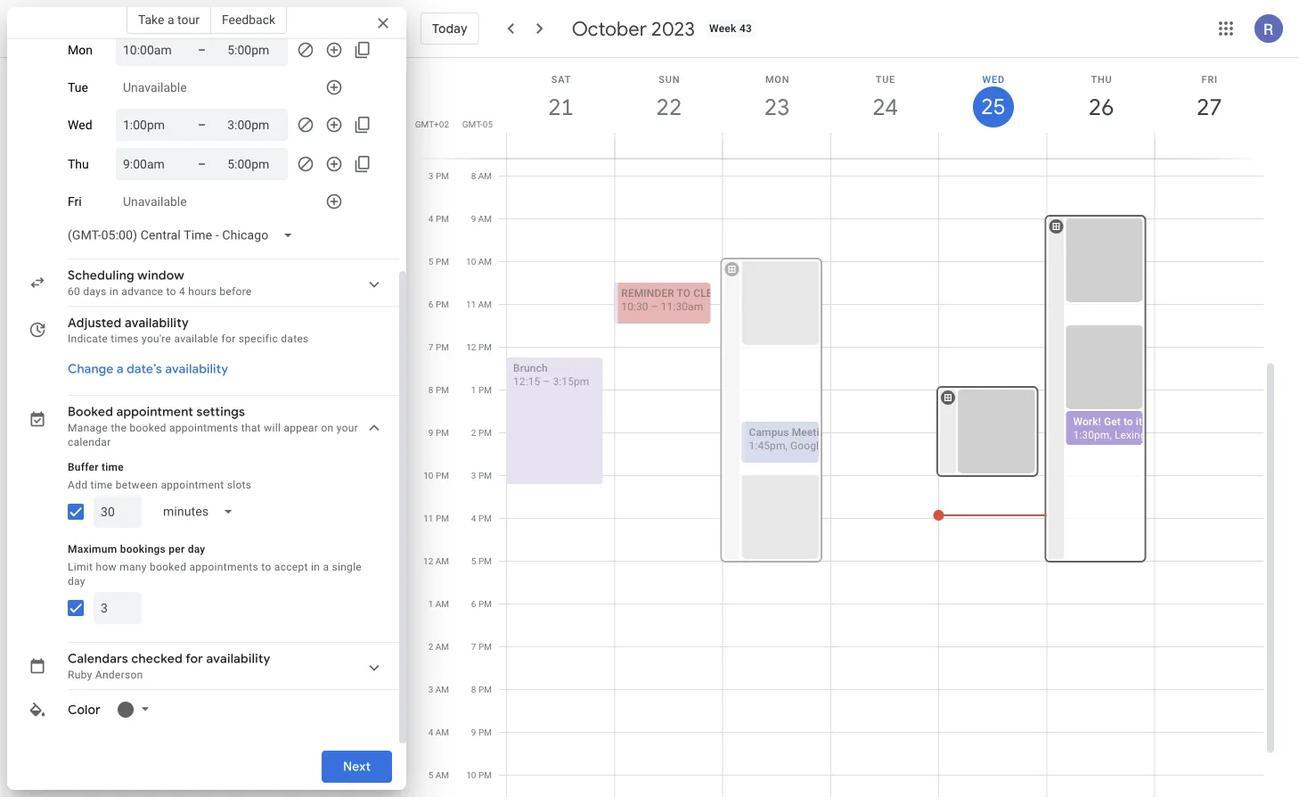 Task type: locate. For each thing, give the bounding box(es) containing it.
10 pm
[[424, 470, 449, 481], [467, 770, 492, 781]]

1:45pm ,
[[749, 440, 791, 452]]

1 vertical spatial appointment
[[161, 479, 224, 491]]

0 horizontal spatial to
[[166, 285, 176, 298]]

1 horizontal spatial 7
[[472, 641, 477, 652]]

0 vertical spatial day
[[188, 543, 205, 555]]

0 vertical spatial 4 pm
[[429, 214, 449, 224]]

maximum
[[68, 543, 117, 555]]

booked right the
[[130, 422, 166, 434]]

1 vertical spatial 9
[[429, 428, 434, 438]]

9 pm left '2 pm'
[[429, 428, 449, 438]]

pm left '2 pm'
[[436, 428, 449, 438]]

pm right 4 am
[[479, 727, 492, 738]]

1 vertical spatial booked
[[150, 561, 187, 573]]

am up 12 pm
[[479, 299, 492, 310]]

1 vertical spatial 8
[[429, 385, 434, 395]]

1 vertical spatial 12
[[424, 556, 434, 567]]

0 vertical spatial 9
[[471, 214, 476, 224]]

0 horizontal spatial fri
[[68, 194, 82, 209]]

to down window
[[166, 285, 176, 298]]

october 2023
[[572, 16, 695, 41]]

to inside grid
[[1124, 415, 1134, 428]]

Buffer time number field
[[101, 496, 135, 528]]

1 vertical spatial in
[[311, 561, 320, 573]]

rescheduled
[[835, 426, 908, 439]]

6 right 1 am
[[472, 599, 477, 609]]

0 vertical spatial 5 pm
[[429, 256, 449, 267]]

booked inside the maximum bookings per day limit how many booked appointments to accept in a single day
[[150, 561, 187, 573]]

, down work! get to it!
[[1110, 429, 1113, 441]]

1 vertical spatial 10
[[424, 470, 434, 481]]

11 down 10 am
[[466, 299, 476, 310]]

2
[[472, 428, 477, 438], [429, 641, 434, 652]]

12 down 11 pm
[[424, 556, 434, 567]]

1 vertical spatial a
[[117, 361, 124, 377]]

9
[[471, 214, 476, 224], [429, 428, 434, 438], [472, 727, 477, 738]]

1 horizontal spatial wed
[[983, 74, 1006, 85]]

1 down 12 pm
[[472, 385, 477, 395]]

11 up '12 am' on the left bottom of page
[[424, 513, 434, 524]]

Start time on Mondays text field
[[123, 39, 177, 61]]

1 horizontal spatial 8 pm
[[472, 684, 492, 695]]

–
[[198, 42, 206, 57], [198, 117, 206, 132], [198, 156, 206, 171], [651, 300, 659, 313], [543, 375, 550, 388]]

25
[[981, 93, 1005, 121]]

7 left 12 pm
[[429, 342, 434, 353]]

24 column header
[[831, 58, 940, 158]]

0 horizontal spatial 10 pm
[[424, 470, 449, 481]]

day right per
[[188, 543, 205, 555]]

to
[[166, 285, 176, 298], [1124, 415, 1134, 428], [261, 561, 272, 573]]

to inside scheduling window 60 days in advance to 4 hours before
[[166, 285, 176, 298]]

5 right '12 am' on the left bottom of page
[[472, 556, 477, 567]]

12 down 11 am
[[467, 342, 477, 353]]

– down reminder
[[651, 300, 659, 313]]

5 down 4 am
[[429, 770, 434, 781]]

availability down available
[[165, 361, 228, 377]]

1 horizontal spatial 3 pm
[[472, 470, 492, 481]]

appointments left accept
[[189, 561, 259, 573]]

0 vertical spatial to
[[166, 285, 176, 298]]

wed
[[983, 74, 1006, 85], [68, 117, 92, 132]]

10:30
[[622, 300, 649, 313]]

booked down per
[[150, 561, 187, 573]]

am up 5 am
[[436, 727, 449, 738]]

a left date's
[[117, 361, 124, 377]]

tue for tue 24
[[876, 74, 896, 85]]

1 horizontal spatial 6
[[472, 599, 477, 609]]

1 vertical spatial appointments
[[189, 561, 259, 573]]

1 vertical spatial for
[[186, 651, 203, 667]]

a left 'single'
[[323, 561, 329, 573]]

3 down '2 pm'
[[472, 470, 477, 481]]

sunday, october 22 element
[[649, 86, 690, 127]]

time
[[102, 461, 124, 473], [91, 479, 113, 491]]

2 for 2 am
[[429, 641, 434, 652]]

1 vertical spatial mon
[[766, 74, 790, 85]]

3 left 8 am at top left
[[429, 171, 434, 181]]

1 horizontal spatial for
[[222, 333, 236, 345]]

8 pm left the 1 pm
[[429, 385, 449, 395]]

for right checked
[[186, 651, 203, 667]]

1 horizontal spatial in
[[311, 561, 320, 573]]

availability for date's
[[165, 361, 228, 377]]

1 vertical spatial 5 pm
[[472, 556, 492, 567]]

accept
[[274, 561, 308, 573]]

tue for tue
[[68, 80, 88, 95]]

11
[[466, 299, 476, 310], [424, 513, 434, 524]]

2 vertical spatial 9
[[472, 727, 477, 738]]

10
[[466, 256, 476, 267], [424, 470, 434, 481], [467, 770, 477, 781]]

6
[[429, 299, 434, 310], [472, 599, 477, 609]]

1 horizontal spatial 4 pm
[[472, 513, 492, 524]]

8 left the 1 pm
[[429, 385, 434, 395]]

am down 9 am
[[479, 256, 492, 267]]

9 pm right 4 am
[[472, 727, 492, 738]]

a inside button
[[168, 12, 174, 27]]

0 vertical spatial for
[[222, 333, 236, 345]]

3 pm down '2 pm'
[[472, 470, 492, 481]]

time right add
[[91, 479, 113, 491]]

thu up thursday, october 26 element
[[1092, 74, 1113, 85]]

am down 4 am
[[436, 770, 449, 781]]

2 down the 1 pm
[[472, 428, 477, 438]]

8 right 3 am
[[472, 684, 477, 695]]

availability inside calendars checked for availability ruby anderson
[[206, 651, 271, 667]]

settings
[[197, 404, 245, 420]]

booked appointment settings manage the booked appointments that will appear on your calendar
[[68, 404, 358, 448]]

None field
[[61, 219, 308, 251], [149, 496, 248, 528], [61, 219, 308, 251], [149, 496, 248, 528]]

2 vertical spatial a
[[323, 561, 329, 573]]

1 vertical spatial 8 pm
[[472, 684, 492, 695]]

2023
[[652, 16, 695, 41]]

1:30pm
[[1074, 429, 1110, 441]]

2 down 1 am
[[429, 641, 434, 652]]

0 vertical spatial mon
[[68, 43, 93, 57]]

am down 2 am
[[436, 684, 449, 695]]

0 horizontal spatial 7
[[429, 342, 434, 353]]

mon 23
[[764, 74, 790, 122]]

pm left the 1 pm
[[436, 385, 449, 395]]

in right days
[[110, 285, 119, 298]]

mon for mon 23
[[766, 74, 790, 85]]

pm right 3 am
[[479, 684, 492, 695]]

0 horizontal spatial mon
[[68, 43, 93, 57]]

1 vertical spatial wed
[[68, 117, 92, 132]]

0 horizontal spatial 12
[[424, 556, 434, 567]]

11:30am
[[661, 300, 704, 313]]

2 horizontal spatial a
[[323, 561, 329, 573]]

tue inside the tue 24
[[876, 74, 896, 85]]

0 vertical spatial 12
[[467, 342, 477, 353]]

1 down '12 am' on the left bottom of page
[[429, 599, 434, 609]]

– for wed
[[198, 117, 206, 132]]

to left accept
[[261, 561, 272, 573]]

4 pm right 11 pm
[[472, 513, 492, 524]]

End time on Mondays text field
[[228, 39, 281, 61]]

fri
[[1202, 74, 1219, 85], [68, 194, 82, 209]]

10 right 5 am
[[467, 770, 477, 781]]

0 vertical spatial availability
[[125, 315, 189, 331]]

am for 10 am
[[479, 256, 492, 267]]

am down 8 am at top left
[[479, 214, 492, 224]]

unavailable
[[123, 80, 187, 95], [123, 194, 187, 209]]

0 horizontal spatial 8 pm
[[429, 385, 449, 395]]

60
[[68, 285, 80, 298]]

1 vertical spatial fri
[[68, 194, 82, 209]]

10 up 11 am
[[466, 256, 476, 267]]

in inside the maximum bookings per day limit how many booked appointments to accept in a single day
[[311, 561, 320, 573]]

3 pm left 8 am at top left
[[429, 171, 449, 181]]

brunch
[[514, 362, 548, 374]]

thu left start time on thursdays text field
[[68, 157, 89, 171]]

0 vertical spatial booked
[[130, 422, 166, 434]]

1 vertical spatial 10 pm
[[467, 770, 492, 781]]

1 horizontal spatial 12
[[467, 342, 477, 353]]

7 right 2 am
[[472, 641, 477, 652]]

3 down 2 am
[[429, 684, 434, 695]]

appointment left slots
[[161, 479, 224, 491]]

6 left 11 am
[[429, 299, 434, 310]]

0 vertical spatial 8 pm
[[429, 385, 449, 395]]

1 horizontal spatial ,
[[1110, 429, 1113, 441]]

8 pm
[[429, 385, 449, 395], [472, 684, 492, 695]]

day down limit
[[68, 575, 85, 588]]

add
[[68, 479, 88, 491]]

0 vertical spatial fri
[[1202, 74, 1219, 85]]

2 vertical spatial 3
[[429, 684, 434, 695]]

grid
[[414, 58, 1279, 797]]

mon inside "mon 23"
[[766, 74, 790, 85]]

10 pm up 11 pm
[[424, 470, 449, 481]]

0 vertical spatial 11
[[466, 299, 476, 310]]

0 horizontal spatial thu
[[68, 157, 89, 171]]

0 vertical spatial 6
[[429, 299, 434, 310]]

work! get to it!
[[1074, 415, 1146, 428]]

wednesday, october 25, today element
[[973, 86, 1014, 127]]

am up 2 am
[[436, 599, 449, 609]]

3 pm
[[429, 171, 449, 181], [472, 470, 492, 481]]

End time on Wednesdays text field
[[228, 114, 281, 136]]

am for 3 am
[[436, 684, 449, 695]]

8 pm right 3 am
[[472, 684, 492, 695]]

am for 8 am
[[479, 171, 492, 181]]

43
[[740, 22, 753, 35]]

12:15
[[514, 375, 541, 388]]

availability inside the adjusted availability indicate times you're available for specific dates
[[125, 315, 189, 331]]

0 vertical spatial 10
[[466, 256, 476, 267]]

thursday, october 26 element
[[1082, 86, 1123, 127]]

4 left hours on the left top
[[179, 285, 185, 298]]

0 horizontal spatial 6 pm
[[429, 299, 449, 310]]

gmt-
[[463, 119, 483, 129]]

a left tour
[[168, 12, 174, 27]]

2 am
[[429, 641, 449, 652]]

4 up 5 am
[[429, 727, 434, 738]]

1 vertical spatial 7 pm
[[472, 641, 492, 652]]

1 vertical spatial 11
[[424, 513, 434, 524]]

1 horizontal spatial 9 pm
[[472, 727, 492, 738]]

8 am
[[471, 171, 492, 181]]

1 unavailable from the top
[[123, 80, 187, 95]]

9 left '2 pm'
[[429, 428, 434, 438]]

1 vertical spatial day
[[68, 575, 85, 588]]

Start time on Thursdays text field
[[123, 153, 177, 175]]

Start time on Wednesdays text field
[[123, 114, 177, 136]]

2 horizontal spatial to
[[1124, 415, 1134, 428]]

0 horizontal spatial 2
[[429, 641, 434, 652]]

3
[[429, 171, 434, 181], [472, 470, 477, 481], [429, 684, 434, 695]]

sat 21
[[547, 74, 573, 122]]

2 vertical spatial to
[[261, 561, 272, 573]]

5
[[429, 256, 434, 267], [472, 556, 477, 567], [429, 770, 434, 781]]

– right start time on thursdays text field
[[198, 156, 206, 171]]

4 pm left 9 am
[[429, 214, 449, 224]]

fri up the friday, october 27 element
[[1202, 74, 1219, 85]]

, for 1:30pm
[[1110, 429, 1113, 441]]

to
[[677, 287, 691, 300]]

,
[[1110, 429, 1113, 441], [786, 440, 788, 452]]

– inside brunch 12:15 – 3:15pm
[[543, 375, 550, 388]]

1 vertical spatial 3 pm
[[472, 470, 492, 481]]

1 horizontal spatial 7 pm
[[472, 641, 492, 652]]

will
[[264, 422, 281, 434]]

1 horizontal spatial 10 pm
[[467, 770, 492, 781]]

mon left start time on mondays text field
[[68, 43, 93, 57]]

21
[[547, 92, 573, 122]]

a inside button
[[117, 361, 124, 377]]

in right accept
[[311, 561, 320, 573]]

pm left 9 am
[[436, 214, 449, 224]]

8
[[471, 171, 476, 181], [429, 385, 434, 395], [472, 684, 477, 695]]

appointments inside booked appointment settings manage the booked appointments that will appear on your calendar
[[169, 422, 238, 434]]

pm
[[436, 171, 449, 181], [436, 214, 449, 224], [436, 256, 449, 267], [436, 299, 449, 310], [436, 342, 449, 353], [479, 342, 492, 353], [436, 385, 449, 395], [479, 385, 492, 395], [436, 428, 449, 438], [479, 428, 492, 438], [436, 470, 449, 481], [479, 470, 492, 481], [436, 513, 449, 524], [479, 513, 492, 524], [479, 556, 492, 567], [479, 599, 492, 609], [479, 641, 492, 652], [479, 684, 492, 695], [479, 727, 492, 738], [479, 770, 492, 781]]

10 up 11 pm
[[424, 470, 434, 481]]

fri inside fri 27
[[1202, 74, 1219, 85]]

0 horizontal spatial wed
[[68, 117, 92, 132]]

4 pm
[[429, 214, 449, 224], [472, 513, 492, 524]]

0 horizontal spatial for
[[186, 651, 203, 667]]

, down 'campus'
[[786, 440, 788, 452]]

– for thu
[[198, 156, 206, 171]]

days
[[83, 285, 107, 298]]

6 pm right 1 am
[[472, 599, 492, 609]]

5 pm
[[429, 256, 449, 267], [472, 556, 492, 567]]

– down tour
[[198, 42, 206, 57]]

1 horizontal spatial 2
[[472, 428, 477, 438]]

week 43
[[710, 22, 753, 35]]

availability inside button
[[165, 361, 228, 377]]

0 horizontal spatial in
[[110, 285, 119, 298]]

1 vertical spatial 2
[[429, 641, 434, 652]]

1
[[472, 385, 477, 395], [429, 599, 434, 609]]

6 pm left 11 am
[[429, 299, 449, 310]]

unavailable down start time on thursdays text field
[[123, 194, 187, 209]]

fri up scheduling
[[68, 194, 82, 209]]

pm right 2 am
[[479, 641, 492, 652]]

8 up 9 am
[[471, 171, 476, 181]]

time right buffer
[[102, 461, 124, 473]]

0 vertical spatial a
[[168, 12, 174, 27]]

0 vertical spatial 7 pm
[[429, 342, 449, 353]]

2 unavailable from the top
[[123, 194, 187, 209]]

wed inside wed 25
[[983, 74, 1006, 85]]

pm right '12 am' on the left bottom of page
[[479, 556, 492, 567]]

1 vertical spatial 1
[[429, 599, 434, 609]]

0 vertical spatial appointments
[[169, 422, 238, 434]]

12 am
[[424, 556, 449, 567]]

9 up 10 am
[[471, 214, 476, 224]]

wed up the 25
[[983, 74, 1006, 85]]

27
[[1196, 92, 1222, 122]]

0 vertical spatial in
[[110, 285, 119, 298]]

am for 12 am
[[436, 556, 449, 567]]

1 horizontal spatial thu
[[1092, 74, 1113, 85]]

9 right 4 am
[[472, 727, 477, 738]]

calendars checked for availability ruby anderson
[[68, 651, 271, 681]]

thu inside thu 26
[[1092, 74, 1113, 85]]

1 horizontal spatial to
[[261, 561, 272, 573]]

0 horizontal spatial 5 pm
[[429, 256, 449, 267]]

11 for 11 am
[[466, 299, 476, 310]]

7 pm
[[429, 342, 449, 353], [472, 641, 492, 652]]

– right 12:15
[[543, 375, 550, 388]]

0 vertical spatial 3 pm
[[429, 171, 449, 181]]

1 horizontal spatial 11
[[466, 299, 476, 310]]

1 vertical spatial availability
[[165, 361, 228, 377]]

7 pm right 2 am
[[472, 641, 492, 652]]

1 horizontal spatial mon
[[766, 74, 790, 85]]

unavailable for tue
[[123, 80, 187, 95]]

that
[[241, 422, 261, 434]]

5 left 10 am
[[429, 256, 434, 267]]

1 horizontal spatial 1
[[472, 385, 477, 395]]

0 vertical spatial 1
[[472, 385, 477, 395]]

in
[[110, 285, 119, 298], [311, 561, 320, 573]]

0 horizontal spatial 7 pm
[[429, 342, 449, 353]]

slots
[[227, 479, 252, 491]]

wed left start time on wednesdays text field
[[68, 117, 92, 132]]

1 vertical spatial 6 pm
[[472, 599, 492, 609]]

24
[[872, 92, 897, 122]]

1 horizontal spatial day
[[188, 543, 205, 555]]

am up 9 am
[[479, 171, 492, 181]]

1 vertical spatial time
[[91, 479, 113, 491]]

1 horizontal spatial tue
[[876, 74, 896, 85]]

1 vertical spatial thu
[[68, 157, 89, 171]]

booked
[[130, 422, 166, 434], [150, 561, 187, 573]]

1 horizontal spatial a
[[168, 12, 174, 27]]

11 am
[[466, 299, 492, 310]]

appointment inside the buffer time add time between appointment slots
[[161, 479, 224, 491]]

availability up you're
[[125, 315, 189, 331]]

1 horizontal spatial fri
[[1202, 74, 1219, 85]]

Maximum bookings per day number field
[[101, 592, 135, 624]]

feedback button
[[211, 5, 287, 34]]

per
[[169, 543, 185, 555]]



Task type: describe. For each thing, give the bounding box(es) containing it.
pm right 1 am
[[479, 599, 492, 609]]

pm right 5 am
[[479, 770, 492, 781]]

27 column header
[[1155, 58, 1264, 158]]

color
[[68, 702, 101, 718]]

9 am
[[471, 214, 492, 224]]

4 right 11 pm
[[472, 513, 477, 524]]

22 column header
[[615, 58, 724, 158]]

2 vertical spatial 5
[[429, 770, 434, 781]]

in inside scheduling window 60 days in advance to 4 hours before
[[110, 285, 119, 298]]

you're
[[142, 333, 171, 345]]

take a tour
[[138, 12, 200, 27]]

tour
[[177, 12, 200, 27]]

1 for 1 pm
[[472, 385, 477, 395]]

pm left 10 am
[[436, 256, 449, 267]]

wed for wed
[[68, 117, 92, 132]]

– inside the reminder to clean 10:30 – 11:30am
[[651, 300, 659, 313]]

4 am
[[429, 727, 449, 738]]

meeting
[[792, 426, 832, 439]]

change a date's availability
[[68, 361, 228, 377]]

thu for thu
[[68, 157, 89, 171]]

brunch 12:15 – 3:15pm
[[514, 362, 590, 388]]

12 for 12 pm
[[467, 342, 477, 353]]

ruby
[[68, 669, 92, 681]]

tuesday, october 24 element
[[865, 86, 906, 127]]

2 vertical spatial 8
[[472, 684, 477, 695]]

25 column header
[[939, 58, 1048, 158]]

work!
[[1074, 415, 1102, 428]]

change a date's availability button
[[61, 353, 235, 385]]

sat
[[552, 74, 572, 85]]

1:30pm ,
[[1074, 429, 1115, 441]]

1:45pm
[[749, 440, 786, 452]]

11 pm
[[424, 513, 449, 524]]

today
[[432, 21, 468, 37]]

1 horizontal spatial 6 pm
[[472, 599, 492, 609]]

0 horizontal spatial 3 pm
[[429, 171, 449, 181]]

tue 24
[[872, 74, 897, 122]]

fri for fri 27
[[1202, 74, 1219, 85]]

your
[[337, 422, 358, 434]]

next
[[343, 759, 371, 775]]

today button
[[421, 7, 479, 50]]

0 horizontal spatial 9 pm
[[429, 428, 449, 438]]

sun
[[659, 74, 681, 85]]

am for 2 am
[[436, 641, 449, 652]]

to inside the maximum bookings per day limit how many booked appointments to accept in a single day
[[261, 561, 272, 573]]

, for 1:45pm
[[786, 440, 788, 452]]

single
[[332, 561, 362, 573]]

specific
[[239, 333, 278, 345]]

october
[[572, 16, 647, 41]]

0 vertical spatial 6 pm
[[429, 299, 449, 310]]

0 vertical spatial 5
[[429, 256, 434, 267]]

checked
[[131, 651, 183, 667]]

maximum bookings per day limit how many booked appointments to accept in a single day
[[68, 543, 362, 588]]

calendar
[[68, 436, 111, 448]]

campus meeting rescheduled
[[749, 426, 908, 439]]

fri 27
[[1196, 74, 1222, 122]]

friday, october 27 element
[[1190, 86, 1231, 127]]

available
[[174, 333, 219, 345]]

26 column header
[[1047, 58, 1156, 158]]

End time on Thursdays text field
[[228, 153, 281, 175]]

wed for wed 25
[[983, 74, 1006, 85]]

for inside calendars checked for availability ruby anderson
[[186, 651, 203, 667]]

2 for 2 pm
[[472, 428, 477, 438]]

change
[[68, 361, 114, 377]]

thu for thu 26
[[1092, 74, 1113, 85]]

hours
[[188, 285, 217, 298]]

unavailable for fri
[[123, 194, 187, 209]]

between
[[116, 479, 158, 491]]

a for change
[[117, 361, 124, 377]]

4 inside scheduling window 60 days in advance to 4 hours before
[[179, 285, 185, 298]]

pm left 8 am at top left
[[436, 171, 449, 181]]

advance
[[122, 285, 163, 298]]

0 vertical spatial 3
[[429, 171, 434, 181]]

0 horizontal spatial 6
[[429, 299, 434, 310]]

anderson
[[95, 669, 143, 681]]

it!
[[1137, 415, 1146, 428]]

pm right 11 pm
[[479, 513, 492, 524]]

availability for for
[[206, 651, 271, 667]]

0 vertical spatial time
[[102, 461, 124, 473]]

am for 11 am
[[479, 299, 492, 310]]

before
[[220, 285, 252, 298]]

– for mon
[[198, 42, 206, 57]]

appointment inside booked appointment settings manage the booked appointments that will appear on your calendar
[[116, 404, 193, 420]]

many
[[120, 561, 147, 573]]

pm up 11 pm
[[436, 470, 449, 481]]

21 column header
[[506, 58, 615, 158]]

1 horizontal spatial 5 pm
[[472, 556, 492, 567]]

appear
[[284, 422, 318, 434]]

appointments inside the maximum bookings per day limit how many booked appointments to accept in a single day
[[189, 561, 259, 573]]

take a tour button
[[127, 5, 211, 34]]

week
[[710, 22, 737, 35]]

calendars
[[68, 651, 128, 667]]

0 horizontal spatial day
[[68, 575, 85, 588]]

23
[[764, 92, 789, 122]]

0 vertical spatial 8
[[471, 171, 476, 181]]

wed 25
[[981, 74, 1006, 121]]

0 horizontal spatial 4 pm
[[429, 214, 449, 224]]

indicate
[[68, 333, 108, 345]]

window
[[138, 267, 184, 284]]

thu 26
[[1088, 74, 1114, 122]]

22
[[656, 92, 681, 122]]

clean
[[694, 287, 728, 300]]

saturday, october 21 element
[[541, 86, 582, 127]]

1 vertical spatial 9 pm
[[472, 727, 492, 738]]

1 am
[[429, 599, 449, 609]]

am for 1 am
[[436, 599, 449, 609]]

3 am
[[429, 684, 449, 695]]

bookings
[[120, 543, 166, 555]]

monday, october 23 element
[[757, 86, 798, 127]]

1 vertical spatial 3
[[472, 470, 477, 481]]

3:15pm
[[553, 375, 590, 388]]

pm left 12:15
[[479, 385, 492, 395]]

am for 9 am
[[479, 214, 492, 224]]

pm down '2 pm'
[[479, 470, 492, 481]]

2 vertical spatial 10
[[467, 770, 477, 781]]

pm down the 1 pm
[[479, 428, 492, 438]]

booked inside booked appointment settings manage the booked appointments that will appear on your calendar
[[130, 422, 166, 434]]

am for 5 am
[[436, 770, 449, 781]]

next button
[[322, 745, 392, 788]]

12 pm
[[467, 342, 492, 353]]

0 vertical spatial 7
[[429, 342, 434, 353]]

26
[[1088, 92, 1114, 122]]

times
[[111, 333, 139, 345]]

adjusted
[[68, 315, 122, 331]]

reminder to clean 10:30 – 11:30am
[[622, 287, 728, 313]]

grid containing 21
[[414, 58, 1279, 797]]

0 vertical spatial 10 pm
[[424, 470, 449, 481]]

for inside the adjusted availability indicate times you're available for specific dates
[[222, 333, 236, 345]]

4 left 9 am
[[429, 214, 434, 224]]

pm left 12 pm
[[436, 342, 449, 353]]

booked
[[68, 404, 113, 420]]

buffer time add time between appointment slots
[[68, 461, 252, 491]]

limit
[[68, 561, 93, 573]]

pm up the 1 pm
[[479, 342, 492, 353]]

dates
[[281, 333, 309, 345]]

11 for 11 pm
[[424, 513, 434, 524]]

1 vertical spatial 6
[[472, 599, 477, 609]]

fri for fri
[[68, 194, 82, 209]]

10 am
[[466, 256, 492, 267]]

mon for mon
[[68, 43, 93, 57]]

5 am
[[429, 770, 449, 781]]

feedback
[[222, 12, 276, 27]]

1 vertical spatial 5
[[472, 556, 477, 567]]

pm left 11 am
[[436, 299, 449, 310]]

05
[[483, 119, 493, 129]]

2 pm
[[472, 428, 492, 438]]

1 for 1 am
[[429, 599, 434, 609]]

23 column header
[[723, 58, 832, 158]]

scheduling
[[68, 267, 134, 284]]

gmt+02
[[415, 119, 449, 129]]

1 vertical spatial 7
[[472, 641, 477, 652]]

a inside the maximum bookings per day limit how many booked appointments to accept in a single day
[[323, 561, 329, 573]]

a for take
[[168, 12, 174, 27]]

am for 4 am
[[436, 727, 449, 738]]

adjusted availability indicate times you're available for specific dates
[[68, 315, 309, 345]]

sun 22
[[656, 74, 681, 122]]

gmt-05
[[463, 119, 493, 129]]

pm up '12 am' on the left bottom of page
[[436, 513, 449, 524]]

date's
[[127, 361, 162, 377]]

12 for 12 am
[[424, 556, 434, 567]]

reminder
[[622, 287, 675, 300]]



Task type: vqa. For each thing, say whether or not it's contained in the screenshot.


